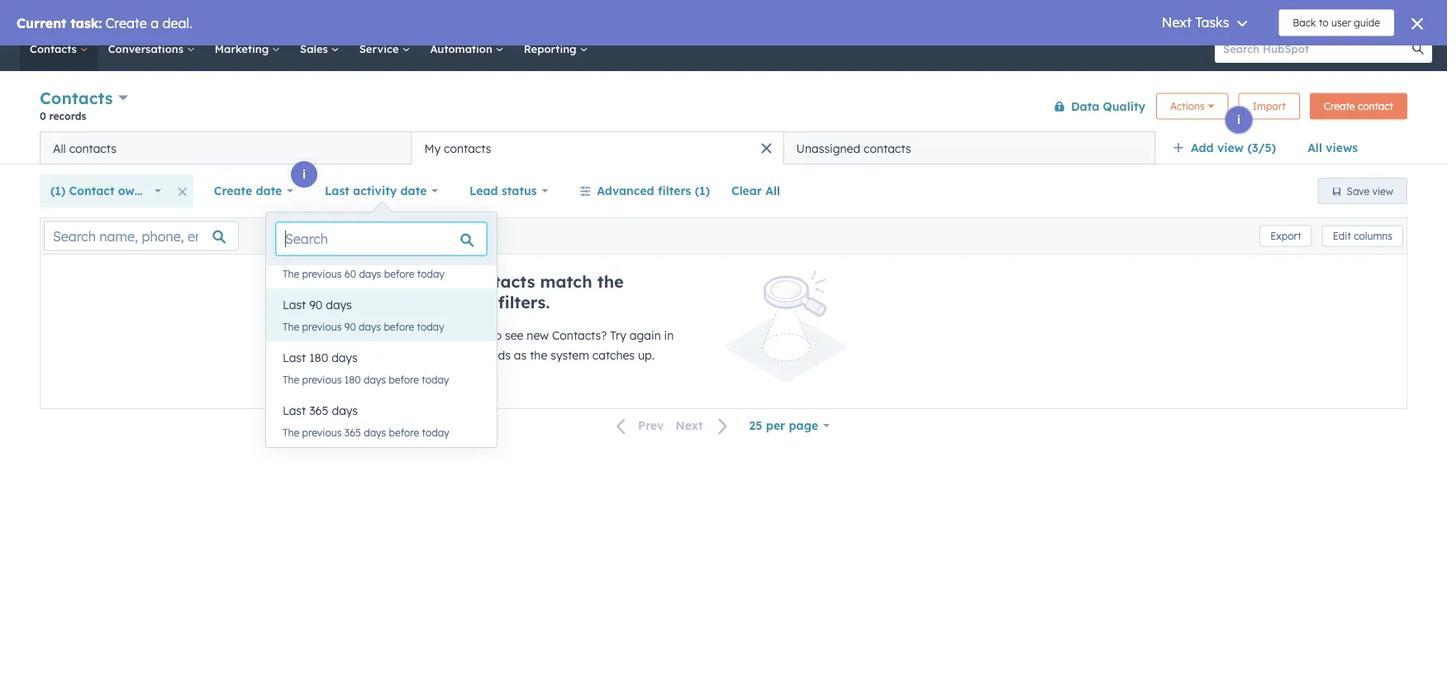 Task type: vqa. For each thing, say whether or not it's contained in the screenshot.
Unsubscribed from all email text box
no



Task type: locate. For each thing, give the bounding box(es) containing it.
menu
[[1130, 0, 1428, 26]]

i left last activity date dropdown button
[[303, 167, 306, 181]]

the inside last 180 days the previous 180 days before today
[[283, 373, 299, 386]]

the right as
[[530, 348, 548, 363]]

i button right create date
[[291, 161, 317, 188]]

unassigned contacts button
[[784, 131, 1156, 165]]

2 (1) from the left
[[695, 184, 710, 198]]

last for last 365 days the previous 365 days before today
[[283, 403, 306, 418]]

filters
[[658, 184, 692, 198]]

quality
[[1103, 99, 1146, 113]]

(3/5)
[[1248, 141, 1277, 155]]

last for last activity date
[[325, 184, 350, 198]]

the previous 60 days before today
[[283, 267, 445, 280]]

clear all button
[[721, 174, 791, 208]]

i up add view (3/5) at the top
[[1238, 112, 1241, 127]]

today inside last 180 days the previous 180 days before today
[[422, 373, 449, 386]]

1 horizontal spatial i
[[1238, 112, 1241, 127]]

1 contacts from the left
[[69, 141, 117, 155]]

today for last 90 days
[[417, 320, 444, 333]]

marketplaces button
[[1229, 0, 1264, 26]]

last
[[325, 184, 350, 198], [283, 298, 306, 312], [283, 351, 306, 365], [283, 403, 306, 418]]

contacts right my
[[444, 141, 491, 155]]

all down 0 records
[[53, 141, 66, 155]]

create contact button
[[1310, 93, 1408, 119]]

0 horizontal spatial view
[[1218, 141, 1244, 155]]

last inside last 90 days the previous 90 days before today
[[283, 298, 306, 312]]

1 vertical spatial the
[[530, 348, 548, 363]]

3 the from the top
[[283, 373, 299, 386]]

import button
[[1239, 93, 1300, 119]]

1 vertical spatial create
[[214, 184, 252, 198]]

next button
[[670, 415, 739, 437]]

90 up last 180 days button
[[345, 320, 356, 333]]

all for all contacts
[[53, 141, 66, 155]]

save view button
[[1318, 178, 1408, 204]]

service link
[[349, 26, 420, 71]]

new
[[527, 328, 549, 343]]

create date
[[214, 184, 282, 198]]

0 horizontal spatial all
[[53, 141, 66, 155]]

(1) contact owner
[[50, 184, 154, 198]]

4 the from the top
[[283, 426, 299, 439]]

1 horizontal spatial the
[[598, 271, 624, 292]]

0 horizontal spatial date
[[256, 184, 282, 198]]

add view (3/5) button
[[1162, 131, 1297, 165]]

2 previous from the top
[[302, 320, 342, 333]]

1 horizontal spatial i button
[[1226, 107, 1253, 133]]

previous inside last 90 days the previous 90 days before today
[[302, 320, 342, 333]]

3 contacts from the left
[[864, 141, 911, 155]]

0 vertical spatial i button
[[1226, 107, 1253, 133]]

last for last 90 days the previous 90 days before today
[[283, 298, 306, 312]]

contacts up records
[[40, 88, 113, 108]]

the
[[283, 267, 299, 280], [283, 320, 299, 333], [283, 373, 299, 386], [283, 426, 299, 439]]

2 the from the top
[[283, 320, 299, 333]]

180 down last 90 days the previous 90 days before today
[[309, 351, 328, 365]]

(1)
[[50, 184, 66, 198], [695, 184, 710, 198]]

last inside dropdown button
[[325, 184, 350, 198]]

marketing
[[215, 42, 272, 55]]

before for last 365 days
[[389, 426, 419, 439]]

days
[[359, 267, 381, 280], [326, 298, 352, 312], [359, 320, 381, 333], [332, 351, 358, 365], [364, 373, 386, 386], [332, 403, 358, 418], [364, 426, 386, 439]]

25 per page
[[750, 418, 819, 433]]

before up last 180 days button
[[384, 320, 414, 333]]

(1) right filters
[[695, 184, 710, 198]]

0 horizontal spatial i button
[[291, 161, 317, 188]]

2 horizontal spatial all
[[1308, 141, 1323, 155]]

all right clear
[[766, 184, 780, 198]]

today inside last 365 days the previous 365 days before today
[[422, 426, 449, 439]]

1 horizontal spatial create
[[1324, 100, 1356, 112]]

before inside last 365 days the previous 365 days before today
[[389, 426, 419, 439]]

clear
[[732, 184, 762, 198]]

actions
[[1171, 100, 1205, 112]]

contacts inside button
[[864, 141, 911, 155]]

contacts banner
[[40, 85, 1408, 131]]

1 horizontal spatial 180
[[345, 373, 361, 386]]

1 vertical spatial i button
[[291, 161, 317, 188]]

1 vertical spatial 180
[[345, 373, 361, 386]]

contacts right no
[[462, 271, 535, 292]]

0 horizontal spatial contacts
[[69, 141, 117, 155]]

0 vertical spatial i
[[1238, 112, 1241, 127]]

0 horizontal spatial 180
[[309, 351, 328, 365]]

the inside last 90 days the previous 90 days before today
[[283, 320, 299, 333]]

seconds
[[466, 348, 511, 363]]

0 vertical spatial the
[[598, 271, 624, 292]]

today for last 365 days
[[422, 426, 449, 439]]

1 horizontal spatial contacts
[[444, 141, 491, 155]]

all views link
[[1297, 131, 1369, 165]]

2 date from the left
[[401, 184, 427, 198]]

lead status
[[470, 184, 537, 198]]

the right match
[[598, 271, 624, 292]]

marketing link
[[205, 26, 290, 71]]

previous left 60
[[302, 267, 342, 280]]

1 horizontal spatial 365
[[345, 426, 361, 439]]

all left views
[[1308, 141, 1323, 155]]

0 vertical spatial create
[[1324, 100, 1356, 112]]

contacts for unassigned contacts
[[864, 141, 911, 155]]

previous inside last 180 days the previous 180 days before today
[[302, 373, 342, 386]]

25 per page button
[[739, 409, 841, 442]]

catches
[[593, 348, 635, 363]]

1 horizontal spatial view
[[1373, 185, 1394, 197]]

i button
[[1226, 107, 1253, 133], [291, 161, 317, 188]]

1 previous from the top
[[302, 267, 342, 280]]

all contacts button
[[40, 131, 412, 165]]

before inside last 180 days the previous 180 days before today
[[389, 373, 419, 386]]

today inside last 90 days the previous 90 days before today
[[417, 320, 444, 333]]

last inside last 180 days the previous 180 days before today
[[283, 351, 306, 365]]

gary orlando image
[[1364, 6, 1379, 21]]

2 vertical spatial contacts
[[462, 271, 535, 292]]

export button
[[1260, 225, 1313, 247]]

1 vertical spatial 90
[[345, 320, 356, 333]]

see
[[505, 328, 524, 343]]

the inside last 365 days the previous 365 days before today
[[283, 426, 299, 439]]

1 horizontal spatial date
[[401, 184, 427, 198]]

create inside popup button
[[214, 184, 252, 198]]

90 down 'the previous 60 days before today'
[[309, 298, 323, 312]]

0 horizontal spatial 365
[[309, 403, 329, 418]]

contacts right unassigned
[[864, 141, 911, 155]]

previous up last 180 days the previous 180 days before today
[[302, 320, 342, 333]]

before down last 180 days the previous 180 days before today
[[389, 426, 419, 439]]

contacts for all contacts
[[69, 141, 117, 155]]

4 previous from the top
[[302, 426, 342, 439]]

1 vertical spatial view
[[1373, 185, 1394, 197]]

1 vertical spatial i
[[303, 167, 306, 181]]

0 horizontal spatial create
[[214, 184, 252, 198]]

last for last 180 days the previous 180 days before today
[[283, 351, 306, 365]]

no contacts match the current filters.
[[433, 271, 624, 313]]

0 horizontal spatial (1)
[[50, 184, 66, 198]]

view right the add
[[1218, 141, 1244, 155]]

the inside the expecting to see new contacts? try again in a few seconds as the system catches up.
[[530, 348, 548, 363]]

before inside last 90 days the previous 90 days before today
[[384, 320, 414, 333]]

lead status button
[[459, 174, 559, 208]]

calling icon image
[[1205, 6, 1220, 21]]

1 horizontal spatial all
[[766, 184, 780, 198]]

i for bottom "i" button
[[303, 167, 306, 181]]

pagination navigation
[[607, 415, 739, 437]]

0 horizontal spatial i
[[303, 167, 306, 181]]

view inside popup button
[[1218, 141, 1244, 155]]

the
[[598, 271, 624, 292], [530, 348, 548, 363]]

contacts for my contacts
[[444, 141, 491, 155]]

unassigned contacts
[[797, 141, 911, 155]]

current
[[433, 292, 493, 313]]

date right the activity on the left top of the page
[[401, 184, 427, 198]]

advanced filters (1)
[[597, 184, 710, 198]]

previous up last 365 days the previous 365 days before today
[[302, 373, 342, 386]]

previous down last 180 days the previous 180 days before today
[[302, 426, 342, 439]]

help image
[[1274, 7, 1289, 22]]

match
[[540, 271, 592, 292]]

create inside button
[[1324, 100, 1356, 112]]

last 180 days the previous 180 days before today
[[283, 351, 449, 386]]

date inside dropdown button
[[401, 184, 427, 198]]

create for create contact
[[1324, 100, 1356, 112]]

(1) left contact
[[50, 184, 66, 198]]

contacts down records
[[69, 141, 117, 155]]

last activity date
[[325, 184, 427, 198]]

0 vertical spatial view
[[1218, 141, 1244, 155]]

last 365 days button
[[266, 394, 497, 427]]

before
[[384, 267, 415, 280], [384, 320, 414, 333], [389, 373, 419, 386], [389, 426, 419, 439]]

sales link
[[290, 26, 349, 71]]

create down all contacts button on the left top of page
[[214, 184, 252, 198]]

create left contact
[[1324, 100, 1356, 112]]

last 180 days button
[[266, 341, 497, 375]]

last activity date button
[[314, 174, 449, 208]]

all
[[1308, 141, 1323, 155], [53, 141, 66, 155], [766, 184, 780, 198]]

2 contacts from the left
[[444, 141, 491, 155]]

2 horizontal spatial contacts
[[864, 141, 911, 155]]

add
[[1191, 141, 1214, 155]]

previous
[[302, 267, 342, 280], [302, 320, 342, 333], [302, 373, 342, 386], [302, 426, 342, 439]]

180 up last 365 days button at the left of the page
[[345, 373, 361, 386]]

1 vertical spatial 365
[[345, 426, 361, 439]]

list box
[[266, 236, 497, 447]]

1 (1) from the left
[[50, 184, 66, 198]]

expecting
[[433, 328, 487, 343]]

date down all contacts button on the left top of page
[[256, 184, 282, 198]]

today for last 180 days
[[422, 373, 449, 386]]

filters.
[[498, 292, 550, 313]]

365
[[309, 403, 329, 418], [345, 426, 361, 439]]

90
[[309, 298, 323, 312], [345, 320, 356, 333]]

last inside last 365 days the previous 365 days before today
[[283, 403, 306, 418]]

service
[[359, 42, 402, 55]]

previous inside last 365 days the previous 365 days before today
[[302, 426, 342, 439]]

import
[[1253, 100, 1286, 112]]

previous for 180
[[302, 373, 342, 386]]

all contacts
[[53, 141, 117, 155]]

before up last 90 days button
[[384, 267, 415, 280]]

i
[[1238, 112, 1241, 127], [303, 167, 306, 181]]

before for last 90 days
[[384, 320, 414, 333]]

the for last 90 days
[[283, 320, 299, 333]]

0
[[40, 110, 46, 122]]

contacts down hubspot 'link'
[[30, 42, 80, 55]]

i button up add view (3/5) at the top
[[1226, 107, 1253, 133]]

today
[[417, 267, 445, 280], [417, 320, 444, 333], [422, 373, 449, 386], [422, 426, 449, 439]]

view for save
[[1373, 185, 1394, 197]]

1 horizontal spatial (1)
[[695, 184, 710, 198]]

1 vertical spatial contacts
[[40, 88, 113, 108]]

view inside button
[[1373, 185, 1394, 197]]

columns
[[1354, 230, 1393, 242]]

edit columns button
[[1323, 225, 1404, 247]]

sales
[[300, 42, 331, 55]]

add view (3/5)
[[1191, 141, 1277, 155]]

before up last 365 days button at the left of the page
[[389, 373, 419, 386]]

few
[[444, 348, 463, 363]]

search button
[[1405, 35, 1433, 63]]

0 horizontal spatial the
[[530, 348, 548, 363]]

try
[[610, 328, 627, 343]]

1 date from the left
[[256, 184, 282, 198]]

3 previous from the top
[[302, 373, 342, 386]]

view right save
[[1373, 185, 1394, 197]]

0 vertical spatial 90
[[309, 298, 323, 312]]



Task type: describe. For each thing, give the bounding box(es) containing it.
0 vertical spatial 365
[[309, 403, 329, 418]]

actions button
[[1157, 93, 1229, 119]]

prev button
[[607, 415, 670, 437]]

create contact
[[1324, 100, 1394, 112]]

before for last 180 days
[[389, 373, 419, 386]]

abc button
[[1354, 0, 1426, 26]]

no
[[433, 271, 457, 292]]

list box containing last 90 days
[[266, 236, 497, 447]]

as
[[514, 348, 527, 363]]

data quality button
[[1043, 90, 1147, 123]]

the for last 365 days
[[283, 426, 299, 439]]

0 records
[[40, 110, 86, 122]]

reporting link
[[514, 26, 598, 71]]

0 vertical spatial 180
[[309, 351, 328, 365]]

(1) contact owner button
[[40, 174, 172, 208]]

previous for 90
[[302, 320, 342, 333]]

upgrade
[[1150, 7, 1195, 21]]

0 horizontal spatial 90
[[309, 298, 323, 312]]

60
[[345, 267, 356, 280]]

views
[[1326, 141, 1359, 155]]

records
[[49, 110, 86, 122]]

edit
[[1333, 230, 1352, 242]]

notifications image
[[1329, 7, 1344, 22]]

owner
[[118, 184, 154, 198]]

reporting
[[524, 42, 580, 55]]

notifications button
[[1323, 0, 1351, 26]]

my contacts
[[425, 141, 491, 155]]

the for last 180 days
[[283, 373, 299, 386]]

all views
[[1308, 141, 1359, 155]]

view for add
[[1218, 141, 1244, 155]]

again
[[630, 328, 661, 343]]

search image
[[1413, 43, 1425, 55]]

Search search field
[[276, 222, 487, 255]]

contact
[[69, 184, 114, 198]]

contacts inside popup button
[[40, 88, 113, 108]]

clear all
[[732, 184, 780, 198]]

in
[[664, 328, 674, 343]]

last 365 days the previous 365 days before today
[[283, 403, 449, 439]]

automation
[[430, 42, 496, 55]]

page
[[789, 418, 819, 433]]

abc
[[1382, 6, 1401, 20]]

1 the from the top
[[283, 267, 299, 280]]

lead
[[470, 184, 498, 198]]

last 90 days the previous 90 days before today
[[283, 298, 444, 333]]

(1) inside the advanced filters (1) "button"
[[695, 184, 710, 198]]

conversations link
[[98, 26, 205, 71]]

next
[[676, 418, 703, 433]]

expecting to see new contacts? try again in a few seconds as the system catches up.
[[433, 328, 674, 363]]

contacts?
[[552, 328, 607, 343]]

settings image
[[1302, 7, 1317, 22]]

status
[[502, 184, 537, 198]]

prev
[[638, 418, 664, 433]]

a
[[433, 348, 440, 363]]

up.
[[638, 348, 655, 363]]

advanced filters (1) button
[[569, 174, 721, 208]]

export
[[1271, 230, 1302, 242]]

calling icon button
[[1198, 2, 1226, 24]]

last 90 days button
[[266, 289, 497, 322]]

unassigned
[[797, 141, 861, 155]]

the inside no contacts match the current filters.
[[598, 271, 624, 292]]

to
[[491, 328, 502, 343]]

automation link
[[420, 26, 514, 71]]

contacts inside no contacts match the current filters.
[[462, 271, 535, 292]]

per
[[766, 418, 786, 433]]

create for create date
[[214, 184, 252, 198]]

0 vertical spatial contacts
[[30, 42, 80, 55]]

save
[[1347, 185, 1370, 197]]

(1) inside (1) contact owner popup button
[[50, 184, 66, 198]]

previous for 365
[[302, 426, 342, 439]]

activity
[[353, 184, 397, 198]]

data
[[1071, 99, 1100, 113]]

date inside popup button
[[256, 184, 282, 198]]

1 horizontal spatial 90
[[345, 320, 356, 333]]

marketplaces image
[[1239, 7, 1254, 22]]

my
[[425, 141, 441, 155]]

menu containing abc
[[1130, 0, 1428, 26]]

contact
[[1358, 100, 1394, 112]]

hubspot image
[[30, 3, 50, 23]]

system
[[551, 348, 589, 363]]

save view
[[1347, 185, 1394, 197]]

settings link
[[1299, 5, 1320, 22]]

i for the right "i" button
[[1238, 112, 1241, 127]]

edit columns
[[1333, 230, 1393, 242]]

data quality
[[1071, 99, 1146, 113]]

upgrade link
[[1132, 2, 1195, 24]]

advanced
[[597, 184, 655, 198]]

Search HubSpot search field
[[1215, 35, 1418, 63]]

Search name, phone, email addresses, or company search field
[[44, 221, 239, 251]]

all for all views
[[1308, 141, 1323, 155]]



